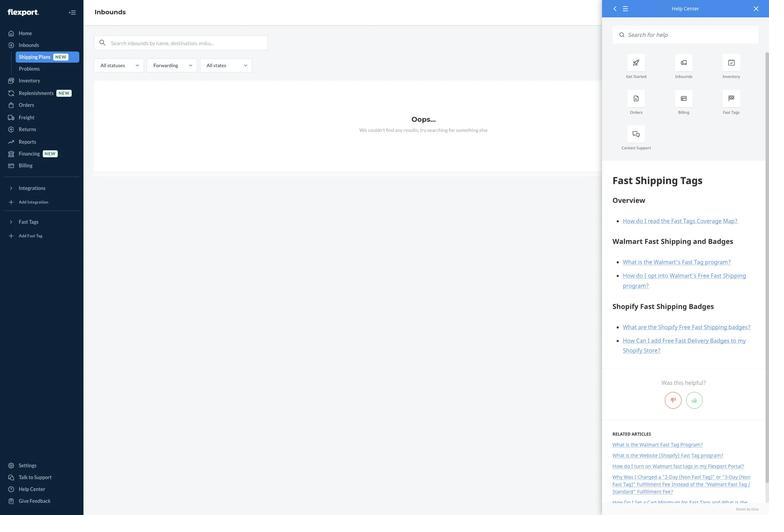 Task type: locate. For each thing, give the bounding box(es) containing it.
1 vertical spatial for
[[682, 499, 689, 506]]

0 horizontal spatial support
[[34, 474, 52, 480]]

1 vertical spatial how
[[613, 499, 623, 506]]

0 horizontal spatial orders
[[19, 102, 34, 108]]

the right of
[[697, 481, 704, 488]]

fulfillment up cart
[[638, 488, 662, 495]]

0 vertical spatial how
[[613, 463, 623, 470]]

help up search search field
[[672, 5, 683, 12]]

advantage?
[[613, 507, 640, 513]]

0 vertical spatial add
[[19, 200, 27, 205]]

1 horizontal spatial all
[[207, 62, 213, 68]]

2 horizontal spatial inbounds
[[676, 74, 693, 79]]

walmart up website
[[640, 442, 659, 448]]

0 vertical spatial inbounds link
[[95, 8, 126, 16]]

1 vertical spatial support
[[34, 474, 52, 480]]

0 vertical spatial orders
[[19, 102, 34, 108]]

0 horizontal spatial help
[[19, 486, 29, 492]]

flexport logo image
[[8, 9, 39, 16]]

what up the do
[[613, 452, 625, 459]]

flexport
[[708, 463, 727, 470]]

a left "2-
[[659, 474, 662, 480]]

2 (non from the left
[[740, 474, 751, 480]]

was inside "why was i charged a "2-day (non fast tag)" or "3-day (non fast tag)" fulfillment fee instead of the "walmart fast tag / standard" fulfillment fee?"
[[624, 474, 634, 480]]

states
[[213, 62, 226, 68]]

1 horizontal spatial billing
[[679, 110, 690, 115]]

add inside "link"
[[19, 200, 27, 205]]

add down fast tags dropdown button at the left top of page
[[19, 233, 27, 239]]

do
[[625, 463, 631, 470]]

0 horizontal spatial day
[[670, 474, 678, 480]]

get
[[627, 74, 633, 79]]

inbounds
[[95, 8, 126, 16], [19, 42, 39, 48], [676, 74, 693, 79]]

in
[[695, 463, 699, 470]]

0 horizontal spatial a
[[644, 499, 646, 506]]

walmart
[[640, 442, 659, 448], [653, 463, 673, 470]]

i right do
[[632, 499, 634, 506]]

"2-
[[663, 474, 670, 480]]

2 how from the top
[[613, 499, 623, 506]]

tag)"
[[703, 474, 715, 480], [624, 481, 636, 488]]

1 vertical spatial was
[[624, 474, 634, 480]]

the inside how do i set a cart minimum for fast tags and what is the advantage?
[[740, 499, 748, 506]]

inbounds link
[[95, 8, 126, 16], [4, 40, 79, 51]]

1 horizontal spatial support
[[637, 145, 651, 150]]

tag)" left or
[[703, 474, 715, 480]]

fast tags
[[724, 110, 740, 115], [19, 219, 39, 225]]

1 vertical spatial center
[[30, 486, 45, 492]]

i inside how do i set a cart minimum for fast tags and what is the advantage?
[[632, 499, 634, 506]]

0 vertical spatial i
[[632, 463, 633, 470]]

0 vertical spatial for
[[449, 127, 455, 133]]

how left do
[[613, 499, 623, 506]]

contact support
[[622, 145, 651, 150]]

0 horizontal spatial for
[[449, 127, 455, 133]]

1 horizontal spatial for
[[682, 499, 689, 506]]

how
[[613, 463, 623, 470], [613, 499, 623, 506]]

was left 'this' at the bottom right
[[662, 379, 673, 387]]

1 vertical spatial i
[[635, 474, 637, 480]]

1 horizontal spatial was
[[662, 379, 673, 387]]

0 horizontal spatial tags
[[29, 219, 39, 225]]

/
[[749, 481, 751, 488]]

a
[[659, 474, 662, 480], [644, 499, 646, 506]]

2 all from the left
[[207, 62, 213, 68]]

0 vertical spatial was
[[662, 379, 673, 387]]

1 vertical spatial tags
[[29, 219, 39, 225]]

how left the do
[[613, 463, 623, 470]]

is for walmart
[[626, 442, 630, 448]]

help center up search search field
[[672, 5, 700, 12]]

for inside oops... we couldn't find any results, try searching for something else
[[449, 127, 455, 133]]

give feedback button
[[4, 496, 79, 507]]

1 horizontal spatial center
[[684, 5, 700, 12]]

day up instead
[[670, 474, 678, 480]]

2 vertical spatial new
[[45, 151, 56, 156]]

minimum
[[659, 499, 681, 506]]

1 vertical spatial is
[[626, 452, 630, 459]]

center up search search field
[[684, 5, 700, 12]]

results,
[[404, 127, 419, 133]]

i inside "why was i charged a "2-day (non fast tag)" or "3-day (non fast tag)" fulfillment fee instead of the "walmart fast tag / standard" fulfillment fee?"
[[635, 474, 637, 480]]

0 vertical spatial billing
[[679, 110, 690, 115]]

0 vertical spatial new
[[55, 54, 66, 60]]

why
[[613, 474, 623, 480]]

how for how do i turn on walmart fast tags in my flexport portal?
[[613, 463, 623, 470]]

help center down to
[[19, 486, 45, 492]]

support right contact
[[637, 145, 651, 150]]

0 horizontal spatial tag)"
[[624, 481, 636, 488]]

i
[[632, 463, 633, 470], [635, 474, 637, 480], [632, 499, 634, 506]]

reports link
[[4, 136, 79, 148]]

2 vertical spatial tags
[[700, 499, 711, 506]]

2 vertical spatial is
[[736, 499, 739, 506]]

0 horizontal spatial inbounds
[[19, 42, 39, 48]]

billing
[[679, 110, 690, 115], [19, 163, 33, 168]]

tag left /
[[739, 481, 747, 488]]

1 horizontal spatial day
[[730, 474, 738, 480]]

2 vertical spatial inbounds
[[676, 74, 693, 79]]

"3-
[[723, 474, 730, 480]]

couldn't
[[368, 127, 385, 133]]

was down the do
[[624, 474, 634, 480]]

orders
[[19, 102, 34, 108], [631, 110, 643, 115]]

1 horizontal spatial tag)"
[[703, 474, 715, 480]]

0 horizontal spatial all
[[101, 62, 106, 68]]

tag down fast tags dropdown button at the left top of page
[[36, 233, 42, 239]]

1 vertical spatial what
[[613, 452, 625, 459]]

0 vertical spatial what
[[613, 442, 625, 448]]

support down settings link
[[34, 474, 52, 480]]

1 vertical spatial add
[[19, 233, 27, 239]]

a inside "why was i charged a "2-day (non fast tag)" or "3-day (non fast tag)" fulfillment fee instead of the "walmart fast tag / standard" fulfillment fee?"
[[659, 474, 662, 480]]

walmart up "2-
[[653, 463, 673, 470]]

(non
[[680, 474, 691, 480], [740, 474, 751, 480]]

problems
[[19, 66, 40, 72]]

what down related
[[613, 442, 625, 448]]

2 add from the top
[[19, 233, 27, 239]]

inventory
[[723, 74, 741, 79], [19, 78, 40, 84]]

inventory down problems
[[19, 78, 40, 84]]

reports
[[19, 139, 36, 145]]

1 vertical spatial orders
[[631, 110, 643, 115]]

what right and
[[722, 499, 734, 506]]

1 horizontal spatial inbounds
[[95, 8, 126, 16]]

articles
[[632, 431, 651, 437]]

all
[[101, 62, 106, 68], [207, 62, 213, 68]]

is up elevio
[[736, 499, 739, 506]]

a for "2-
[[659, 474, 662, 480]]

turn
[[635, 463, 645, 470]]

(non up /
[[740, 474, 751, 480]]

all left the 'states'
[[207, 62, 213, 68]]

fulfillment down charged
[[637, 481, 662, 488]]

0 vertical spatial inbounds
[[95, 8, 126, 16]]

how inside how do i set a cart minimum for fast tags and what is the advantage?
[[613, 499, 623, 506]]

0 horizontal spatial inventory
[[19, 78, 40, 84]]

tags
[[732, 110, 740, 115], [29, 219, 39, 225], [700, 499, 711, 506]]

fast
[[724, 110, 731, 115], [19, 219, 28, 225], [27, 233, 35, 239], [661, 442, 670, 448], [681, 452, 691, 459], [692, 474, 702, 480], [613, 481, 622, 488], [729, 481, 738, 488], [690, 499, 699, 506]]

how do i set a cart minimum for fast tags and what is the advantage?
[[613, 499, 748, 513]]

0 vertical spatial tag)"
[[703, 474, 715, 480]]

tag)" up the standard" at the right of the page
[[624, 481, 636, 488]]

a right set
[[644, 499, 646, 506]]

(non up instead
[[680, 474, 691, 480]]

0 horizontal spatial center
[[30, 486, 45, 492]]

1 horizontal spatial orders
[[631, 110, 643, 115]]

all statuses
[[101, 62, 125, 68]]

0 vertical spatial a
[[659, 474, 662, 480]]

1 horizontal spatial help
[[672, 5, 683, 12]]

help up give
[[19, 486, 29, 492]]

all left the statuses
[[101, 62, 106, 68]]

1 vertical spatial inbounds
[[19, 42, 39, 48]]

for up elevio by dixa link
[[682, 499, 689, 506]]

what is the website (shopify) fast tag program?
[[613, 452, 724, 459]]

oops... we couldn't find any results, try searching for something else
[[360, 115, 488, 133]]

add left integration
[[19, 200, 27, 205]]

fulfillment
[[637, 481, 662, 488], [638, 488, 662, 495]]

i down turn
[[635, 474, 637, 480]]

a inside how do i set a cart minimum for fast tags and what is the advantage?
[[644, 499, 646, 506]]

1 vertical spatial fast tags
[[19, 219, 39, 225]]

0 horizontal spatial inbounds link
[[4, 40, 79, 51]]

add fast tag
[[19, 233, 42, 239]]

we
[[360, 127, 367, 133]]

new right plans
[[55, 54, 66, 60]]

1 horizontal spatial (non
[[740, 474, 751, 480]]

orders link
[[4, 100, 79, 111]]

0 vertical spatial is
[[626, 442, 630, 448]]

what is the walmart fast tag program?
[[613, 442, 703, 448]]

the
[[631, 442, 639, 448], [631, 452, 639, 459], [697, 481, 704, 488], [740, 499, 748, 506]]

1 how from the top
[[613, 463, 623, 470]]

new up orders 'link' at the left
[[59, 91, 70, 96]]

this
[[674, 379, 684, 387]]

1 horizontal spatial a
[[659, 474, 662, 480]]

plans
[[39, 54, 51, 60]]

talk to support button
[[4, 472, 79, 483]]

1 vertical spatial a
[[644, 499, 646, 506]]

help center
[[672, 5, 700, 12], [19, 486, 45, 492]]

0 horizontal spatial was
[[624, 474, 634, 480]]

0 horizontal spatial help center
[[19, 486, 45, 492]]

freight link
[[4, 112, 79, 123]]

0 horizontal spatial (non
[[680, 474, 691, 480]]

the up elevio
[[740, 499, 748, 506]]

close navigation image
[[68, 8, 77, 17]]

is inside how do i set a cart minimum for fast tags and what is the advantage?
[[736, 499, 739, 506]]

2 vertical spatial what
[[722, 499, 734, 506]]

0 horizontal spatial billing
[[19, 163, 33, 168]]

is down related articles
[[626, 442, 630, 448]]

center down talk to support
[[30, 486, 45, 492]]

inventory down 'create inbound' button
[[723, 74, 741, 79]]

1 horizontal spatial help center
[[672, 5, 700, 12]]

what
[[613, 442, 625, 448], [613, 452, 625, 459], [722, 499, 734, 506]]

Search inbounds by name, destination, msku... text field
[[111, 36, 268, 50]]

2 vertical spatial i
[[632, 499, 634, 506]]

day
[[670, 474, 678, 480], [730, 474, 738, 480]]

add integration link
[[4, 197, 79, 208]]

center
[[684, 5, 700, 12], [30, 486, 45, 492]]

my
[[700, 463, 707, 470]]

1 all from the left
[[101, 62, 106, 68]]

1 vertical spatial new
[[59, 91, 70, 96]]

inbound
[[730, 40, 748, 46]]

tag up the in
[[692, 452, 700, 459]]

1 vertical spatial inbounds link
[[4, 40, 79, 51]]

day down portal?
[[730, 474, 738, 480]]

add fast tag link
[[4, 230, 79, 242]]

1 add from the top
[[19, 200, 27, 205]]

0 horizontal spatial fast tags
[[19, 219, 39, 225]]

i right the do
[[632, 463, 633, 470]]

center inside help center link
[[30, 486, 45, 492]]

a for cart
[[644, 499, 646, 506]]

0 vertical spatial tags
[[732, 110, 740, 115]]

something
[[456, 127, 479, 133]]

1 vertical spatial help
[[19, 486, 29, 492]]

(shopify)
[[660, 452, 680, 459]]

1 horizontal spatial fast tags
[[724, 110, 740, 115]]

add integration
[[19, 200, 48, 205]]

give
[[19, 498, 29, 504]]

tag up (shopify)
[[671, 442, 680, 448]]

new
[[55, 54, 66, 60], [59, 91, 70, 96], [45, 151, 56, 156]]

try
[[420, 127, 427, 133]]

new down reports link
[[45, 151, 56, 156]]

is up the do
[[626, 452, 630, 459]]

for right the searching in the right of the page
[[449, 127, 455, 133]]

1 horizontal spatial tags
[[700, 499, 711, 506]]

set
[[635, 499, 642, 506]]



Task type: vqa. For each thing, say whether or not it's contained in the screenshot.
inventory
yes



Task type: describe. For each thing, give the bounding box(es) containing it.
0 vertical spatial fulfillment
[[637, 481, 662, 488]]

helpful?
[[685, 379, 707, 387]]

shipping plans
[[19, 54, 51, 60]]

program?
[[701, 452, 724, 459]]

get started
[[627, 74, 647, 79]]

integrations
[[19, 185, 45, 191]]

for inside how do i set a cart minimum for fast tags and what is the advantage?
[[682, 499, 689, 506]]

oops...
[[412, 115, 436, 124]]

how for how do i set a cart minimum for fast tags and what is the advantage?
[[613, 499, 623, 506]]

settings link
[[4, 460, 79, 471]]

0 vertical spatial center
[[684, 5, 700, 12]]

"walmart
[[705, 481, 727, 488]]

returns
[[19, 126, 36, 132]]

find
[[386, 127, 394, 133]]

freight
[[19, 115, 34, 120]]

tag inside "why was i charged a "2-day (non fast tag)" or "3-day (non fast tag)" fulfillment fee instead of the "walmart fast tag / standard" fulfillment fee?"
[[739, 481, 747, 488]]

create
[[714, 40, 729, 46]]

new for financing
[[45, 151, 56, 156]]

1 vertical spatial fulfillment
[[638, 488, 662, 495]]

standard"
[[613, 488, 636, 495]]

why was i charged a "2-day (non fast tag)" or "3-day (non fast tag)" fulfillment fee instead of the "walmart fast tag / standard" fulfillment fee?
[[613, 474, 751, 495]]

1 day from the left
[[670, 474, 678, 480]]

1 horizontal spatial inbounds link
[[95, 8, 126, 16]]

give feedback
[[19, 498, 51, 504]]

0 vertical spatial help center
[[672, 5, 700, 12]]

and
[[712, 499, 721, 506]]

portal?
[[729, 463, 745, 470]]

elevio
[[737, 507, 746, 512]]

what for what is the website (shopify) fast tag program?
[[613, 452, 625, 459]]

i for turn
[[632, 463, 633, 470]]

integration
[[27, 200, 48, 205]]

1 vertical spatial help center
[[19, 486, 45, 492]]

support inside button
[[34, 474, 52, 480]]

add for add integration
[[19, 200, 27, 205]]

related articles
[[613, 431, 651, 437]]

1 horizontal spatial inventory
[[723, 74, 741, 79]]

create inbound button
[[708, 36, 754, 50]]

fast
[[674, 463, 682, 470]]

what inside how do i set a cart minimum for fast tags and what is the advantage?
[[722, 499, 734, 506]]

related
[[613, 431, 631, 437]]

problems link
[[15, 63, 79, 74]]

cart
[[648, 499, 657, 506]]

tags inside dropdown button
[[29, 219, 39, 225]]

forwarding
[[154, 62, 178, 68]]

elevio by dixa
[[737, 507, 759, 512]]

talk to support
[[19, 474, 52, 480]]

program?
[[681, 442, 703, 448]]

1 vertical spatial billing
[[19, 163, 33, 168]]

elevio by dixa link
[[613, 507, 759, 512]]

add for add fast tag
[[19, 233, 27, 239]]

the inside "why was i charged a "2-day (non fast tag)" or "3-day (non fast tag)" fulfillment fee instead of the "walmart fast tag / standard" fulfillment fee?"
[[697, 481, 704, 488]]

else
[[480, 127, 488, 133]]

tag inside 'add fast tag' link
[[36, 233, 42, 239]]

fee
[[663, 481, 671, 488]]

shipping
[[19, 54, 38, 60]]

by
[[747, 507, 751, 512]]

0 vertical spatial help
[[672, 5, 683, 12]]

new for replenishments
[[59, 91, 70, 96]]

do
[[625, 499, 631, 506]]

instead
[[672, 481, 689, 488]]

fast inside how do i set a cart minimum for fast tags and what is the advantage?
[[690, 499, 699, 506]]

all for all states
[[207, 62, 213, 68]]

feedback
[[30, 498, 51, 504]]

settings
[[19, 463, 37, 469]]

fee?
[[663, 488, 674, 495]]

2 day from the left
[[730, 474, 738, 480]]

returns link
[[4, 124, 79, 135]]

fast inside dropdown button
[[19, 219, 28, 225]]

0 vertical spatial support
[[637, 145, 651, 150]]

fast tags inside dropdown button
[[19, 219, 39, 225]]

on
[[646, 463, 652, 470]]

integrations button
[[4, 183, 79, 194]]

financing
[[19, 151, 40, 157]]

website
[[640, 452, 658, 459]]

was this helpful?
[[662, 379, 707, 387]]

tags
[[684, 463, 693, 470]]

any
[[395, 127, 403, 133]]

create inbound
[[714, 40, 748, 46]]

started
[[634, 74, 647, 79]]

i for charged
[[635, 474, 637, 480]]

help center link
[[4, 484, 79, 495]]

0 vertical spatial fast tags
[[724, 110, 740, 115]]

the up turn
[[631, 452, 639, 459]]

i for set
[[632, 499, 634, 506]]

new for shipping plans
[[55, 54, 66, 60]]

contact
[[622, 145, 636, 150]]

0 vertical spatial walmart
[[640, 442, 659, 448]]

dixa
[[752, 507, 759, 512]]

1 vertical spatial tag)"
[[624, 481, 636, 488]]

2 horizontal spatial tags
[[732, 110, 740, 115]]

is for website
[[626, 452, 630, 459]]

of
[[691, 481, 695, 488]]

orders inside 'link'
[[19, 102, 34, 108]]

replenishments
[[19, 90, 54, 96]]

to
[[29, 474, 33, 480]]

statuses
[[107, 62, 125, 68]]

what for what is the walmart fast tag program?
[[613, 442, 625, 448]]

talk
[[19, 474, 28, 480]]

all states
[[207, 62, 226, 68]]

billing link
[[4, 160, 79, 171]]

all for all statuses
[[101, 62, 106, 68]]

home link
[[4, 28, 79, 39]]

1 vertical spatial walmart
[[653, 463, 673, 470]]

tags inside how do i set a cart minimum for fast tags and what is the advantage?
[[700, 499, 711, 506]]

fast tags button
[[4, 217, 79, 228]]

inventory link
[[4, 75, 79, 86]]

1 (non from the left
[[680, 474, 691, 480]]

charged
[[638, 474, 658, 480]]

how do i turn on walmart fast tags in my flexport portal?
[[613, 463, 745, 470]]

searching
[[428, 127, 448, 133]]

the down related articles
[[631, 442, 639, 448]]

home
[[19, 30, 32, 36]]

or
[[717, 474, 722, 480]]

Search search field
[[625, 26, 759, 44]]



